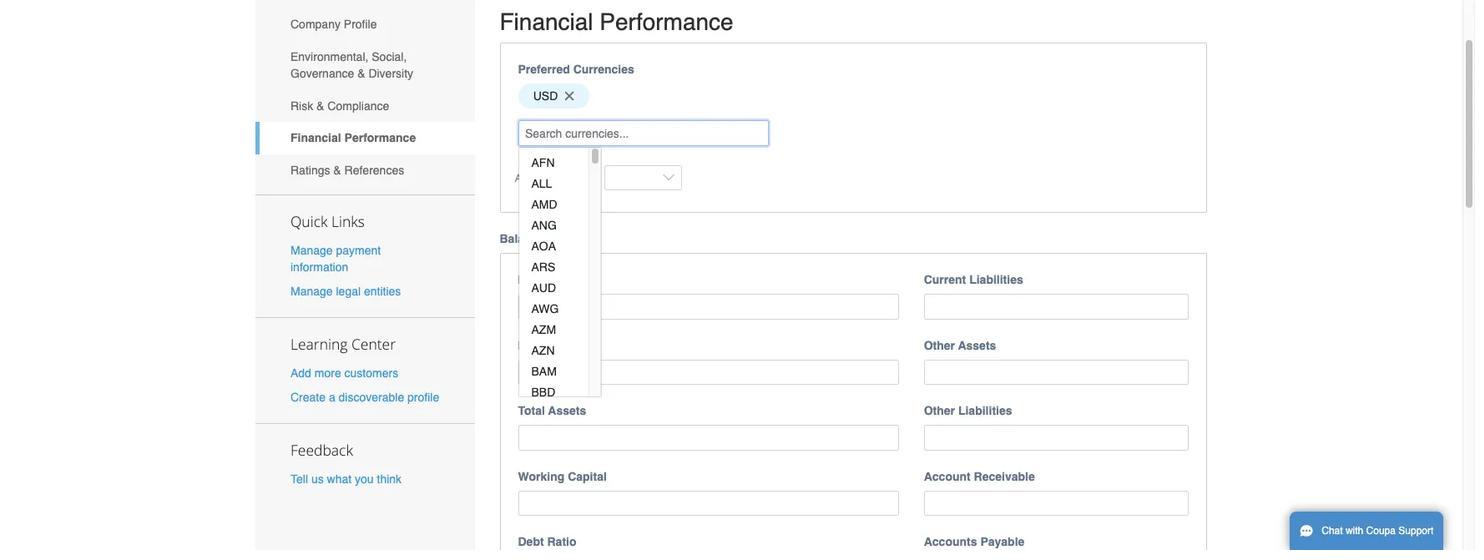 Task type: describe. For each thing, give the bounding box(es) containing it.
account
[[924, 470, 971, 483]]

accounts payable
[[924, 536, 1025, 549]]

environmental,
[[291, 50, 369, 63]]

manage legal entities
[[291, 285, 401, 298]]

profile
[[408, 391, 439, 404]]

other liabilities
[[924, 405, 1013, 418]]

& for compliance
[[317, 99, 324, 112]]

add more customers
[[291, 367, 399, 380]]

Account Receivable text field
[[924, 491, 1189, 516]]

Book Value text field
[[518, 360, 899, 385]]

ars
[[532, 260, 556, 274]]

manage payment information
[[291, 244, 381, 274]]

environmental, social, governance & diversity link
[[256, 41, 475, 90]]

diversity
[[369, 67, 413, 80]]

learning
[[291, 334, 348, 354]]

chat with coupa support button
[[1290, 512, 1444, 550]]

quick links
[[291, 211, 365, 231]]

Current Liabilities text field
[[924, 294, 1189, 320]]

net loss/profit
[[518, 273, 601, 287]]

selected list box
[[512, 79, 1195, 113]]

amd
[[532, 198, 558, 211]]

bbd
[[532, 386, 556, 399]]

awg
[[532, 302, 559, 315]]

manage legal entities link
[[291, 285, 401, 298]]

manage for manage legal entities
[[291, 285, 333, 298]]

support
[[1399, 525, 1434, 537]]

ratings & references
[[291, 164, 404, 177]]

ratio
[[547, 536, 577, 549]]

risk & compliance
[[291, 99, 389, 112]]

assets for other assets
[[958, 339, 997, 352]]

0 vertical spatial performance
[[600, 8, 734, 35]]

create a discoverable profile
[[291, 391, 439, 404]]

usd option
[[518, 83, 590, 109]]

information
[[291, 260, 348, 274]]

current liabilities
[[924, 273, 1024, 287]]

capital
[[568, 470, 607, 483]]

manage payment information link
[[291, 244, 381, 274]]

legal
[[336, 285, 361, 298]]

1 horizontal spatial financial
[[500, 8, 593, 35]]

discoverable
[[339, 391, 404, 404]]

value
[[551, 339, 581, 352]]

loss/profit
[[540, 273, 601, 287]]

Other Liabilities text field
[[924, 425, 1189, 451]]

Other Assets text field
[[924, 360, 1189, 385]]

other for other liabilities
[[924, 405, 955, 418]]

debt ratio
[[518, 536, 577, 549]]

add more customers link
[[291, 367, 399, 380]]

aud
[[532, 281, 556, 294]]

ratings
[[291, 164, 330, 177]]

total assets
[[518, 405, 586, 418]]

profile
[[344, 18, 377, 31]]

1 vertical spatial financial
[[291, 131, 341, 145]]

currencies
[[573, 62, 635, 76]]

assets for total assets
[[548, 405, 586, 418]]

company profile
[[291, 18, 377, 31]]

other assets
[[924, 339, 997, 352]]

learning center
[[291, 334, 396, 354]]

environmental, social, governance & diversity
[[291, 50, 413, 80]]

accounts
[[924, 536, 978, 549]]

tell us what you think
[[291, 473, 402, 486]]

governance
[[291, 67, 354, 80]]

social,
[[372, 50, 407, 63]]

total
[[518, 405, 545, 418]]

coupa
[[1367, 525, 1396, 537]]

entities
[[364, 285, 401, 298]]

company
[[291, 18, 341, 31]]

tell
[[291, 473, 308, 486]]

list box containing afn
[[518, 147, 602, 403]]

feedback
[[291, 440, 353, 460]]

afn
[[532, 156, 555, 169]]

compliance
[[328, 99, 389, 112]]

all amounts in
[[515, 170, 588, 185]]

in
[[578, 170, 588, 185]]

current
[[924, 273, 966, 287]]

all
[[532, 177, 552, 190]]

tell us what you think button
[[291, 471, 402, 488]]

you
[[355, 473, 374, 486]]



Task type: locate. For each thing, give the bounding box(es) containing it.
payable
[[981, 536, 1025, 549]]

azm
[[532, 323, 556, 336]]

0 vertical spatial assets
[[958, 339, 997, 352]]

afn all amd ang aoa ars aud awg azm azn bam bbd
[[532, 156, 559, 399]]

center
[[352, 334, 396, 354]]

Net Loss/Profit text field
[[518, 294, 899, 320]]

liabilities for current liabilities
[[970, 273, 1024, 287]]

usd
[[533, 89, 558, 103]]

list box
[[518, 147, 602, 403]]

1 horizontal spatial assets
[[958, 339, 997, 352]]

other
[[924, 339, 955, 352], [924, 405, 955, 418]]

& for references
[[334, 164, 341, 177]]

financial performance
[[500, 8, 734, 35], [291, 131, 416, 145]]

debt
[[518, 536, 544, 549]]

preferred
[[518, 62, 570, 76]]

create a discoverable profile link
[[291, 391, 439, 404]]

1 vertical spatial manage
[[291, 285, 333, 298]]

0 horizontal spatial financial
[[291, 131, 341, 145]]

performance up currencies
[[600, 8, 734, 35]]

1 horizontal spatial &
[[334, 164, 341, 177]]

ang
[[532, 218, 557, 232]]

other for other assets
[[924, 339, 955, 352]]

balance
[[500, 232, 545, 246]]

financial performance inside financial performance link
[[291, 131, 416, 145]]

assets down current liabilities
[[958, 339, 997, 352]]

receivable
[[974, 470, 1035, 483]]

1 vertical spatial &
[[317, 99, 324, 112]]

working
[[518, 470, 565, 483]]

add
[[291, 367, 311, 380]]

amounts
[[530, 170, 575, 185]]

azn
[[532, 344, 555, 357]]

assets down bbd
[[548, 405, 586, 418]]

1 other from the top
[[924, 339, 955, 352]]

1 vertical spatial financial performance
[[291, 131, 416, 145]]

financial
[[500, 8, 593, 35], [291, 131, 341, 145]]

think
[[377, 473, 402, 486]]

chat with coupa support
[[1322, 525, 1434, 537]]

& right 'ratings' in the left top of the page
[[334, 164, 341, 177]]

1 vertical spatial liabilities
[[959, 405, 1013, 418]]

Search currencies... field
[[518, 121, 769, 146]]

ratings & references link
[[256, 154, 475, 186]]

0 vertical spatial financial performance
[[500, 8, 734, 35]]

0 horizontal spatial assets
[[548, 405, 586, 418]]

aoa
[[532, 239, 556, 253]]

& inside environmental, social, governance & diversity
[[358, 67, 365, 80]]

0 vertical spatial other
[[924, 339, 955, 352]]

manage
[[291, 244, 333, 257], [291, 285, 333, 298]]

manage inside manage payment information
[[291, 244, 333, 257]]

manage up information
[[291, 244, 333, 257]]

balance sheet
[[500, 232, 580, 246]]

2 other from the top
[[924, 405, 955, 418]]

customers
[[345, 367, 399, 380]]

2 vertical spatial &
[[334, 164, 341, 177]]

performance
[[600, 8, 734, 35], [345, 131, 416, 145]]

financial performance down "compliance"
[[291, 131, 416, 145]]

assets
[[958, 339, 997, 352], [548, 405, 586, 418]]

0 horizontal spatial performance
[[345, 131, 416, 145]]

0 vertical spatial &
[[358, 67, 365, 80]]

a
[[329, 391, 335, 404]]

1 vertical spatial other
[[924, 405, 955, 418]]

1 horizontal spatial financial performance
[[500, 8, 734, 35]]

net
[[518, 273, 537, 287]]

1 manage from the top
[[291, 244, 333, 257]]

0 horizontal spatial &
[[317, 99, 324, 112]]

preferred currencies
[[518, 62, 635, 76]]

financial up preferred
[[500, 8, 593, 35]]

bam
[[532, 365, 557, 378]]

0 horizontal spatial financial performance
[[291, 131, 416, 145]]

book
[[518, 339, 547, 352]]

& left diversity
[[358, 67, 365, 80]]

with
[[1346, 525, 1364, 537]]

liabilities up account receivable
[[959, 405, 1013, 418]]

2 horizontal spatial &
[[358, 67, 365, 80]]

payment
[[336, 244, 381, 257]]

account receivable
[[924, 470, 1035, 483]]

quick
[[291, 211, 328, 231]]

liabilities for other liabilities
[[959, 405, 1013, 418]]

sheet
[[548, 232, 580, 246]]

financial performance up currencies
[[500, 8, 734, 35]]

&
[[358, 67, 365, 80], [317, 99, 324, 112], [334, 164, 341, 177]]

manage for manage payment information
[[291, 244, 333, 257]]

book value
[[518, 339, 581, 352]]

references
[[345, 164, 404, 177]]

liabilities right current
[[970, 273, 1024, 287]]

1 vertical spatial assets
[[548, 405, 586, 418]]

financial performance link
[[256, 122, 475, 154]]

create
[[291, 391, 326, 404]]

Working Capital text field
[[518, 491, 899, 516]]

other up account
[[924, 405, 955, 418]]

1 vertical spatial performance
[[345, 131, 416, 145]]

financial up 'ratings' in the left top of the page
[[291, 131, 341, 145]]

more
[[315, 367, 341, 380]]

us
[[311, 473, 324, 486]]

all
[[515, 170, 528, 185]]

links
[[332, 211, 365, 231]]

risk
[[291, 99, 313, 112]]

0 vertical spatial manage
[[291, 244, 333, 257]]

0 vertical spatial financial
[[500, 8, 593, 35]]

manage down information
[[291, 285, 333, 298]]

1 horizontal spatial performance
[[600, 8, 734, 35]]

what
[[327, 473, 352, 486]]

other down current
[[924, 339, 955, 352]]

risk & compliance link
[[256, 90, 475, 122]]

& right risk
[[317, 99, 324, 112]]

working capital
[[518, 470, 607, 483]]

chat
[[1322, 525, 1343, 537]]

2 manage from the top
[[291, 285, 333, 298]]

0 vertical spatial liabilities
[[970, 273, 1024, 287]]

Total Assets text field
[[518, 425, 899, 451]]

performance up references at the left of page
[[345, 131, 416, 145]]



Task type: vqa. For each thing, say whether or not it's contained in the screenshot.
2nd Manage from the top of the page
yes



